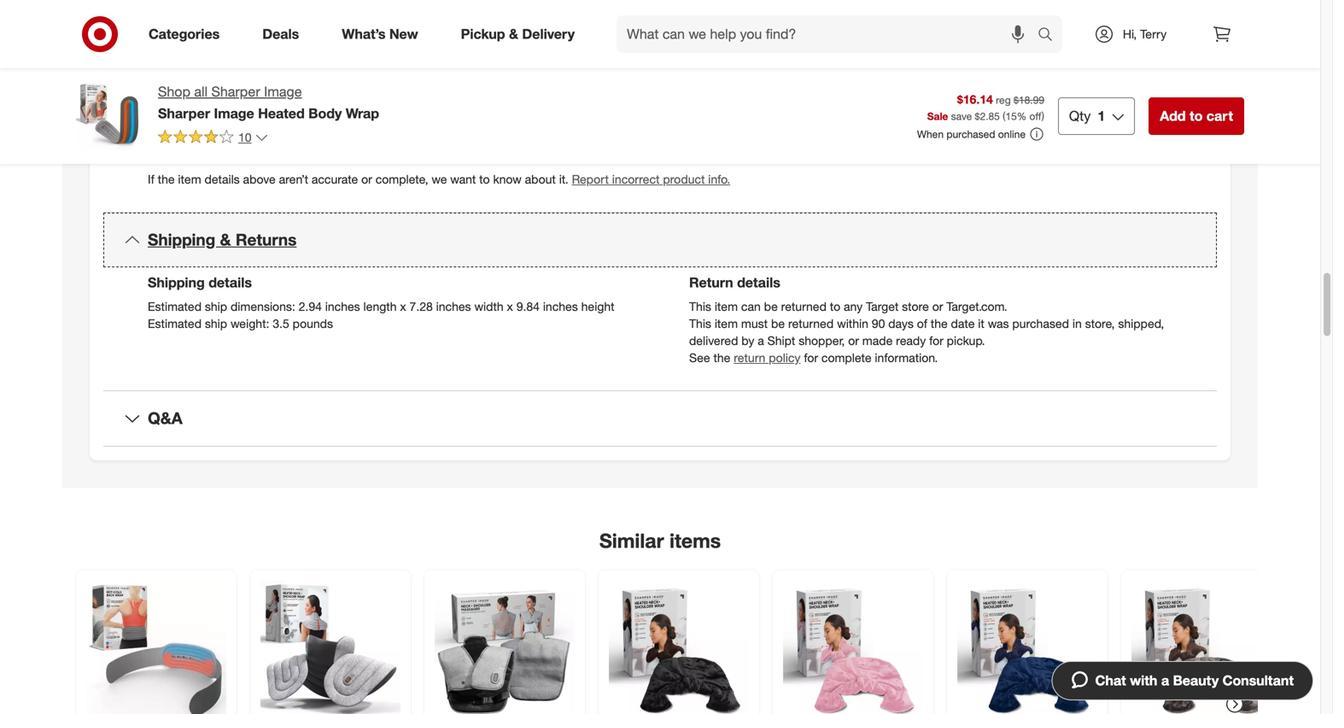 Task type: locate. For each thing, give the bounding box(es) containing it.
info.
[[709, 172, 731, 187]]

complete,
[[376, 172, 429, 187]]

1 horizontal spatial to
[[830, 299, 841, 314]]

1 vertical spatial estimated
[[148, 316, 202, 331]]

see
[[690, 350, 711, 365]]

to right add
[[1190, 108, 1203, 124]]

shipping for shipping & returns
[[148, 230, 216, 250]]

8441
[[311, 64, 337, 79]]

details for shipping
[[209, 274, 252, 291]]

shipping & returns button
[[103, 213, 1218, 267]]

:
[[262, 64, 265, 79], [182, 116, 186, 131]]

ship left dimensions:
[[205, 299, 227, 314]]

What can we help you find? suggestions appear below search field
[[617, 15, 1042, 53]]

0 horizontal spatial the
[[158, 172, 175, 187]]

for right ready at top
[[930, 333, 944, 348]]

sharper image heated compression back massage body wrap image
[[86, 581, 226, 714]]

returned
[[782, 299, 827, 314], [789, 316, 834, 331]]

0 vertical spatial the
[[158, 172, 175, 187]]

9.84
[[517, 299, 540, 314]]

details up can
[[737, 274, 781, 291]]

1 vertical spatial shipping
[[148, 274, 205, 291]]

0 horizontal spatial &
[[220, 230, 231, 250]]

0 horizontal spatial x
[[400, 299, 406, 314]]

item right the if
[[178, 172, 201, 187]]

about
[[525, 172, 556, 187]]

a
[[758, 333, 765, 348], [1162, 672, 1170, 689]]

x left 7.28
[[400, 299, 406, 314]]

1 vertical spatial this
[[690, 316, 712, 331]]

details for return
[[737, 274, 781, 291]]

1 horizontal spatial x
[[507, 299, 513, 314]]

1 horizontal spatial purchased
[[1013, 316, 1070, 331]]

15
[[1006, 110, 1018, 123]]

shipping for shipping details estimated ship dimensions: 2.94 inches length x 7.28 inches width x 9.84 inches height estimated ship weight: 3.5 pounds
[[148, 274, 205, 291]]

add to cart button
[[1149, 97, 1245, 135]]

1 horizontal spatial or
[[849, 333, 860, 348]]

item left can
[[715, 299, 738, 314]]

1 vertical spatial a
[[1162, 672, 1170, 689]]

what's
[[342, 26, 386, 42]]

delivered
[[690, 333, 739, 348]]

2 vertical spatial or
[[849, 333, 860, 348]]

to inside button
[[1190, 108, 1203, 124]]

all
[[194, 83, 208, 100]]

pickup
[[461, 26, 505, 42]]

0 vertical spatial to
[[1190, 108, 1203, 124]]

wrap
[[346, 105, 379, 122]]

by
[[742, 333, 755, 348]]

pounds
[[293, 316, 333, 331]]

sharper image heated neck and shoulder massager wrap image
[[435, 581, 575, 714]]

ship
[[205, 299, 227, 314], [205, 316, 227, 331]]

0 vertical spatial be
[[764, 299, 778, 314]]

2 horizontal spatial the
[[931, 316, 948, 331]]

inches right 9.84
[[543, 299, 578, 314]]

or right store
[[933, 299, 944, 314]]

& right pickup
[[509, 26, 519, 42]]

the right of
[[931, 316, 948, 331]]

item
[[178, 172, 201, 187], [715, 299, 738, 314], [715, 316, 738, 331]]

what's new
[[342, 26, 418, 42]]

1 vertical spatial &
[[220, 230, 231, 250]]

2 vertical spatial to
[[830, 299, 841, 314]]

categories link
[[134, 15, 241, 53]]

10
[[238, 130, 252, 145]]

estimated down shipping & returns
[[148, 299, 202, 314]]

it
[[979, 316, 985, 331]]

2 x from the left
[[507, 299, 513, 314]]

q&a
[[148, 408, 183, 428]]

if the item details above aren't accurate or complete, we want to know about it. report incorrect product info.
[[148, 172, 731, 187]]

0 vertical spatial &
[[509, 26, 519, 42]]

0 horizontal spatial image
[[214, 105, 254, 122]]

to
[[1190, 108, 1203, 124], [480, 172, 490, 187], [830, 299, 841, 314]]

information.
[[875, 350, 938, 365]]

0 vertical spatial for
[[930, 333, 944, 348]]

a right by
[[758, 333, 765, 348]]

item up the delivered
[[715, 316, 738, 331]]

know
[[493, 172, 522, 187]]

report
[[572, 172, 609, 187]]

0 horizontal spatial a
[[758, 333, 765, 348]]

& inside dropdown button
[[220, 230, 231, 250]]

0 vertical spatial purchased
[[947, 128, 996, 141]]

0 vertical spatial or
[[362, 172, 372, 187]]

store,
[[1086, 316, 1116, 331]]

02-
[[293, 64, 311, 79]]

1 vertical spatial image
[[214, 105, 254, 122]]

sharper image neck and shoulder massage body wrap - black image
[[609, 581, 749, 714]]

or down within
[[849, 333, 860, 348]]

shipping down shipping & returns
[[148, 274, 205, 291]]

the right the if
[[158, 172, 175, 187]]

x left 9.84
[[507, 299, 513, 314]]

2 inches from the left
[[436, 299, 471, 314]]

to inside return details this item can be returned to any target store or target.com. this item must be returned within 90 days of the date it was purchased in store, shipped, delivered by a shipt shopper, or made ready for pickup. see the return policy for complete information.
[[830, 299, 841, 314]]

0 vertical spatial shipping
[[148, 230, 216, 250]]

x
[[400, 299, 406, 314], [507, 299, 513, 314]]

1 horizontal spatial &
[[509, 26, 519, 42]]

shipping
[[148, 230, 216, 250], [148, 274, 205, 291]]

3.5
[[273, 316, 289, 331]]

1 horizontal spatial image
[[264, 83, 302, 100]]

a right with at the right of page
[[1162, 672, 1170, 689]]

1 vertical spatial sharper
[[158, 105, 210, 122]]

this
[[690, 299, 712, 314], [690, 316, 712, 331]]

1 vertical spatial ship
[[205, 316, 227, 331]]

categories
[[149, 26, 220, 42]]

image of sharper image heated body wrap image
[[76, 82, 144, 150]]

2 horizontal spatial or
[[933, 299, 944, 314]]

1 horizontal spatial a
[[1162, 672, 1170, 689]]

1 vertical spatial or
[[933, 299, 944, 314]]

0 horizontal spatial inches
[[325, 299, 360, 314]]

beauty
[[1174, 672, 1220, 689]]

chat with a beauty consultant button
[[1052, 661, 1314, 701]]

for
[[930, 333, 944, 348], [804, 350, 819, 365]]

2 vertical spatial the
[[714, 350, 731, 365]]

2 shipping from the top
[[148, 274, 205, 291]]

be right can
[[764, 299, 778, 314]]

purchased left in
[[1013, 316, 1070, 331]]

1 horizontal spatial sharper
[[211, 83, 260, 100]]

to left any
[[830, 299, 841, 314]]

details inside shipping details estimated ship dimensions: 2.94 inches length x 7.28 inches width x 9.84 inches height estimated ship weight: 3.5 pounds
[[209, 274, 252, 291]]

be
[[764, 299, 778, 314], [772, 316, 785, 331]]

purchased down $ on the right
[[947, 128, 996, 141]]

estimated left the weight:
[[148, 316, 202, 331]]

image
[[264, 83, 302, 100], [214, 105, 254, 122]]

product
[[663, 172, 705, 187]]

image down 082-
[[264, 83, 302, 100]]

1 horizontal spatial for
[[930, 333, 944, 348]]

for down shopper, at the right top of page
[[804, 350, 819, 365]]

inches right 2.94
[[325, 299, 360, 314]]

& left returns
[[220, 230, 231, 250]]

sharper down item number (dpci) : 082-02-8441
[[211, 83, 260, 100]]

be up shipt
[[772, 316, 785, 331]]

2 ship from the top
[[205, 316, 227, 331]]

similar
[[600, 529, 664, 553]]

&
[[509, 26, 519, 42], [220, 230, 231, 250]]

1 this from the top
[[690, 299, 712, 314]]

0 vertical spatial estimated
[[148, 299, 202, 314]]

0 horizontal spatial sharper
[[158, 105, 210, 122]]

shipping inside shipping details estimated ship dimensions: 2.94 inches length x 7.28 inches width x 9.84 inches height estimated ship weight: 3.5 pounds
[[148, 274, 205, 291]]

$
[[975, 110, 981, 123]]

within
[[837, 316, 869, 331]]

details up dimensions:
[[209, 274, 252, 291]]

ship left the weight:
[[205, 316, 227, 331]]

3 inches from the left
[[543, 299, 578, 314]]

or right accurate
[[362, 172, 372, 187]]

1 vertical spatial to
[[480, 172, 490, 187]]

1 shipping from the top
[[148, 230, 216, 250]]

0 vertical spatial sharper
[[211, 83, 260, 100]]

0 vertical spatial :
[[262, 64, 265, 79]]

to right want
[[480, 172, 490, 187]]

shipping down the if
[[148, 230, 216, 250]]

0 horizontal spatial purchased
[[947, 128, 996, 141]]

1 vertical spatial purchased
[[1013, 316, 1070, 331]]

1
[[1098, 108, 1106, 124]]

1 horizontal spatial :
[[262, 64, 265, 79]]

sharper down shop
[[158, 105, 210, 122]]

: left imported
[[182, 116, 186, 131]]

0 horizontal spatial or
[[362, 172, 372, 187]]

this up the delivered
[[690, 316, 712, 331]]

inches
[[325, 299, 360, 314], [436, 299, 471, 314], [543, 299, 578, 314]]

details inside return details this item can be returned to any target store or target.com. this item must be returned within 90 days of the date it was purchased in store, shipped, delivered by a shipt shopper, or made ready for pickup. see the return policy for complete information.
[[737, 274, 781, 291]]

heated
[[258, 105, 305, 122]]

shop
[[158, 83, 190, 100]]

inches right 7.28
[[436, 299, 471, 314]]

1 horizontal spatial inches
[[436, 299, 471, 314]]

2 horizontal spatial to
[[1190, 108, 1203, 124]]

1 vertical spatial the
[[931, 316, 948, 331]]

in
[[1073, 316, 1082, 331]]

sharper image neck and shoulder massage body wrap - pink image
[[784, 581, 924, 714]]

a inside button
[[1162, 672, 1170, 689]]

0 horizontal spatial for
[[804, 350, 819, 365]]

1 vertical spatial :
[[182, 116, 186, 131]]

0 vertical spatial a
[[758, 333, 765, 348]]

the
[[158, 172, 175, 187], [931, 316, 948, 331], [714, 350, 731, 365]]

& for pickup
[[509, 26, 519, 42]]

0 horizontal spatial to
[[480, 172, 490, 187]]

of
[[918, 316, 928, 331]]

1 ship from the top
[[205, 299, 227, 314]]

image up 10
[[214, 105, 254, 122]]

what's new link
[[327, 15, 440, 53]]

0 vertical spatial ship
[[205, 299, 227, 314]]

add to cart
[[1161, 108, 1234, 124]]

(
[[1003, 110, 1006, 123]]

2.85
[[981, 110, 1000, 123]]

this down the return
[[690, 299, 712, 314]]

when
[[918, 128, 944, 141]]

store
[[903, 299, 930, 314]]

imported
[[189, 116, 239, 131]]

the down the delivered
[[714, 350, 731, 365]]

: left 082-
[[262, 64, 265, 79]]

shipping inside dropdown button
[[148, 230, 216, 250]]

2 horizontal spatial inches
[[543, 299, 578, 314]]

& for shipping
[[220, 230, 231, 250]]

1 horizontal spatial the
[[714, 350, 731, 365]]

0 vertical spatial this
[[690, 299, 712, 314]]

sharper image heated neck and shoulder aromatherapy lavender scented hot/cold body wrap image
[[261, 581, 401, 714]]

purchased
[[947, 128, 996, 141], [1013, 316, 1070, 331]]



Task type: vqa. For each thing, say whether or not it's contained in the screenshot.
the inches
yes



Task type: describe. For each thing, give the bounding box(es) containing it.
90
[[872, 316, 886, 331]]

1 vertical spatial for
[[804, 350, 819, 365]]

accurate
[[312, 172, 358, 187]]

item
[[148, 64, 173, 79]]

origin : imported
[[148, 116, 239, 131]]

sharper image neck and shoulder wrap pad image
[[1132, 581, 1272, 714]]

above
[[243, 172, 276, 187]]

details left above
[[205, 172, 240, 187]]

a inside return details this item can be returned to any target store or target.com. this item must be returned within 90 days of the date it was purchased in store, shipped, delivered by a shipt shopper, or made ready for pickup. see the return policy for complete information.
[[758, 333, 765, 348]]

shipping & returns
[[148, 230, 297, 250]]

height
[[582, 299, 615, 314]]

policy
[[769, 350, 801, 365]]

1 estimated from the top
[[148, 299, 202, 314]]

return
[[734, 350, 766, 365]]

sale
[[928, 110, 949, 123]]

hi, terry
[[1124, 26, 1167, 41]]

2 this from the top
[[690, 316, 712, 331]]

pickup & delivery link
[[447, 15, 596, 53]]

q&a button
[[103, 391, 1218, 446]]

search
[[1031, 27, 1072, 44]]

item number (dpci) : 082-02-8441
[[148, 64, 337, 79]]

consultant
[[1223, 672, 1295, 689]]

when purchased online
[[918, 128, 1026, 141]]

chat
[[1096, 672, 1127, 689]]

1 vertical spatial item
[[715, 299, 738, 314]]

qty 1
[[1070, 108, 1106, 124]]

origin
[[148, 116, 182, 131]]

0 vertical spatial returned
[[782, 299, 827, 314]]

(dpci)
[[225, 64, 262, 79]]

sharper image neck shoulder massage body wrap - navy image
[[958, 581, 1098, 714]]

items
[[670, 529, 721, 553]]

delivery
[[522, 26, 575, 42]]

target.com.
[[947, 299, 1008, 314]]

days
[[889, 316, 914, 331]]

1 inches from the left
[[325, 299, 360, 314]]

1 vertical spatial returned
[[789, 316, 834, 331]]

it.
[[559, 172, 569, 187]]

1 vertical spatial be
[[772, 316, 785, 331]]

2 estimated from the top
[[148, 316, 202, 331]]

aren't
[[279, 172, 308, 187]]

082-
[[268, 64, 293, 79]]

0 vertical spatial image
[[264, 83, 302, 100]]

add
[[1161, 108, 1187, 124]]

$16.14
[[958, 92, 994, 107]]

cart
[[1207, 108, 1234, 124]]

shop all sharper image sharper image heated body wrap
[[158, 83, 379, 122]]

pickup & delivery
[[461, 26, 575, 42]]

0 horizontal spatial :
[[182, 116, 186, 131]]

any
[[844, 299, 863, 314]]

return details this item can be returned to any target store or target.com. this item must be returned within 90 days of the date it was purchased in store, shipped, delivered by a shipt shopper, or made ready for pickup. see the return policy for complete information.
[[690, 274, 1165, 365]]

hi,
[[1124, 26, 1137, 41]]

chat with a beauty consultant
[[1096, 672, 1295, 689]]

dimensions:
[[231, 299, 295, 314]]

ready
[[896, 333, 926, 348]]

off
[[1030, 110, 1042, 123]]

shipped,
[[1119, 316, 1165, 331]]

save
[[952, 110, 973, 123]]

0 vertical spatial item
[[178, 172, 201, 187]]

deals
[[263, 26, 299, 42]]

purchased inside return details this item can be returned to any target store or target.com. this item must be returned within 90 days of the date it was purchased in store, shipped, delivered by a shipt shopper, or made ready for pickup. see the return policy for complete information.
[[1013, 316, 1070, 331]]

7.28
[[410, 299, 433, 314]]

2 vertical spatial item
[[715, 316, 738, 331]]

weight:
[[231, 316, 269, 331]]

shipping details estimated ship dimensions: 2.94 inches length x 7.28 inches width x 9.84 inches height estimated ship weight: 3.5 pounds
[[148, 274, 615, 331]]

if
[[148, 172, 154, 187]]

deals link
[[248, 15, 321, 53]]

terry
[[1141, 26, 1167, 41]]

body
[[309, 105, 342, 122]]

$18.99
[[1014, 94, 1045, 106]]

complete
[[822, 350, 872, 365]]

target
[[866, 299, 899, 314]]

)
[[1042, 110, 1045, 123]]

was
[[988, 316, 1010, 331]]

made
[[863, 333, 893, 348]]

new
[[390, 26, 418, 42]]

shopper,
[[799, 333, 845, 348]]

must
[[742, 316, 768, 331]]

number
[[176, 64, 222, 79]]

search button
[[1031, 15, 1072, 56]]

reg
[[996, 94, 1011, 106]]

return policy link
[[734, 350, 801, 365]]

1 x from the left
[[400, 299, 406, 314]]

similar items
[[600, 529, 721, 553]]

return
[[690, 274, 734, 291]]

online
[[999, 128, 1026, 141]]

2.94
[[299, 299, 322, 314]]



